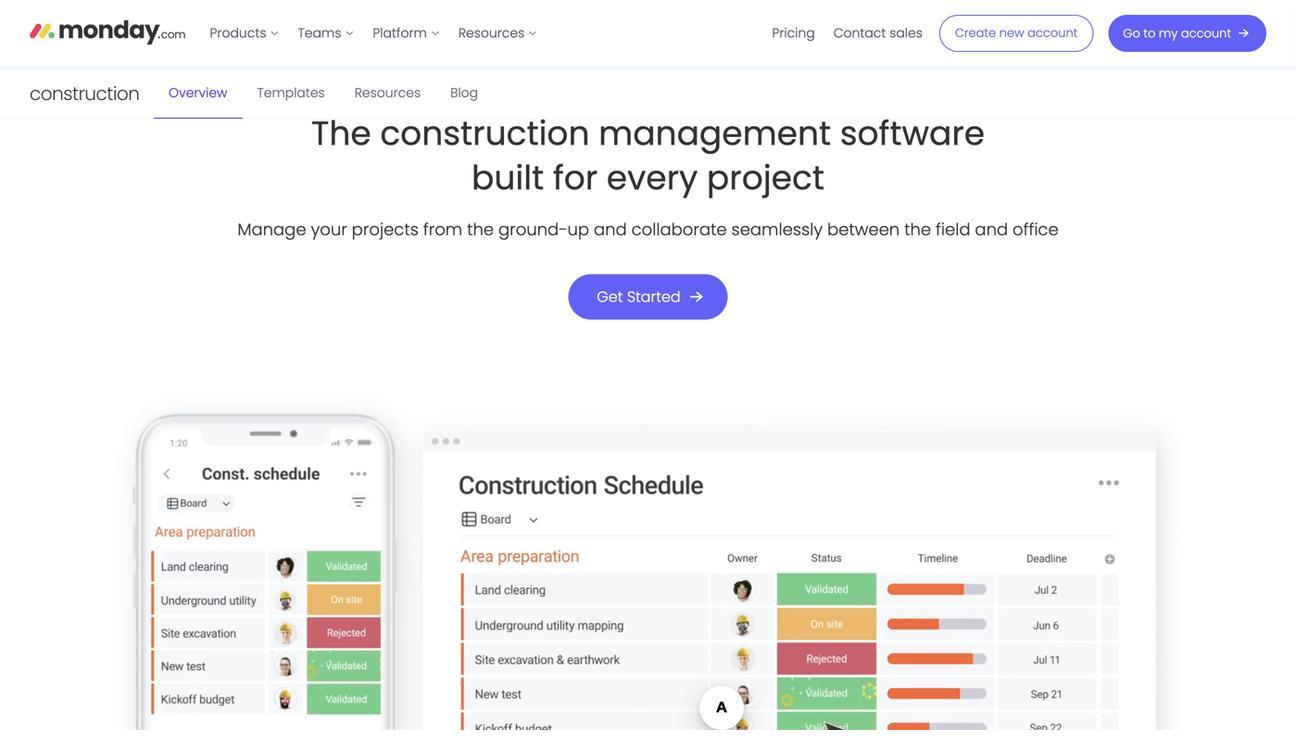 Task type: vqa. For each thing, say whether or not it's contained in the screenshot.
Started
yes



Task type: describe. For each thing, give the bounding box(es) containing it.
ground-
[[498, 218, 567, 241]]

2 and from the left
[[975, 218, 1008, 241]]

office
[[1013, 218, 1059, 241]]

get started
[[597, 286, 681, 307]]

every
[[607, 154, 698, 201]]

products
[[210, 24, 266, 42]]

built
[[472, 154, 544, 201]]

go
[[1123, 25, 1140, 42]]

collaborate
[[632, 218, 727, 241]]

create new account button
[[939, 15, 1094, 52]]

to
[[1144, 25, 1156, 42]]

projects
[[352, 218, 419, 241]]

contact sales
[[834, 24, 923, 42]]

get started button
[[568, 274, 728, 320]]

the construction management software built for every project
[[311, 110, 985, 201]]

resources inside main element
[[458, 24, 525, 42]]

manage your projects from the ground-up and collaborate seamlessly between the field and office
[[237, 218, 1059, 241]]

your
[[311, 218, 347, 241]]

platform link
[[364, 18, 449, 48]]

list containing pricing
[[763, 0, 932, 67]]

from
[[423, 218, 462, 241]]

products link
[[201, 18, 289, 48]]

platform
[[373, 24, 427, 42]]

manage
[[237, 218, 306, 241]]

templates
[[257, 84, 325, 102]]

new
[[999, 25, 1024, 41]]

1 horizontal spatial resources link
[[449, 18, 547, 48]]

pricing
[[772, 24, 815, 42]]

1 vertical spatial resources link
[[340, 68, 436, 119]]

the
[[311, 110, 371, 157]]

create
[[955, 25, 996, 41]]

overview link
[[154, 68, 242, 119]]



Task type: locate. For each thing, give the bounding box(es) containing it.
1 horizontal spatial list
[[763, 0, 932, 67]]

get
[[597, 286, 623, 307]]

blog link
[[436, 68, 493, 119]]

resources link up blog
[[449, 18, 547, 48]]

list
[[201, 0, 547, 67], [763, 0, 932, 67]]

and right the up
[[594, 218, 627, 241]]

0 horizontal spatial account
[[1028, 25, 1078, 41]]

templates link
[[242, 68, 340, 119]]

1 and from the left
[[594, 218, 627, 241]]

up
[[567, 218, 589, 241]]

monday.com logo image
[[30, 12, 186, 51]]

seamlessly
[[731, 218, 823, 241]]

2 the from the left
[[904, 218, 931, 241]]

resources up blog
[[458, 24, 525, 42]]

1 horizontal spatial account
[[1181, 25, 1231, 42]]

the right from
[[467, 218, 494, 241]]

create new account
[[955, 25, 1078, 41]]

0 vertical spatial resources link
[[449, 18, 547, 48]]

contact sales button
[[824, 18, 932, 48]]

and
[[594, 218, 627, 241], [975, 218, 1008, 241]]

account right new
[[1028, 25, 1078, 41]]

go to my account button
[[1108, 15, 1266, 52]]

0 horizontal spatial list
[[201, 0, 547, 67]]

contact
[[834, 24, 886, 42]]

account inside 'button'
[[1028, 25, 1078, 41]]

account right the my
[[1181, 25, 1231, 42]]

1 horizontal spatial the
[[904, 218, 931, 241]]

the left field
[[904, 218, 931, 241]]

1 vertical spatial resources
[[355, 84, 421, 102]]

0 horizontal spatial resources link
[[340, 68, 436, 119]]

monday.com for construction image
[[30, 68, 139, 120]]

2 list from the left
[[763, 0, 932, 67]]

teams
[[298, 24, 341, 42]]

0 horizontal spatial resources
[[355, 84, 421, 102]]

account inside button
[[1181, 25, 1231, 42]]

1 the from the left
[[467, 218, 494, 241]]

and right field
[[975, 218, 1008, 241]]

0 horizontal spatial and
[[594, 218, 627, 241]]

main element
[[201, 0, 1266, 67]]

management
[[599, 110, 831, 157]]

for
[[553, 154, 598, 201]]

project
[[707, 154, 825, 201]]

overview
[[169, 84, 227, 102]]

the
[[467, 218, 494, 241], [904, 218, 931, 241]]

1 horizontal spatial resources
[[458, 24, 525, 42]]

field
[[936, 218, 970, 241]]

account
[[1028, 25, 1078, 41], [1181, 25, 1231, 42]]

list containing products
[[201, 0, 547, 67]]

pricing link
[[763, 18, 824, 48]]

0 horizontal spatial the
[[467, 218, 494, 241]]

software
[[840, 110, 985, 157]]

go to my account
[[1123, 25, 1231, 42]]

1 list from the left
[[201, 0, 547, 67]]

0 vertical spatial resources
[[458, 24, 525, 42]]

started
[[627, 286, 681, 307]]

construction
[[380, 110, 590, 157]]

resources down platform
[[355, 84, 421, 102]]

blog
[[450, 84, 478, 102]]

teams link
[[289, 18, 364, 48]]

my
[[1159, 25, 1178, 42]]

sales
[[890, 24, 923, 42]]

resources link down platform
[[340, 68, 436, 119]]

between
[[827, 218, 900, 241]]

resources link
[[449, 18, 547, 48], [340, 68, 436, 119]]

resources
[[458, 24, 525, 42], [355, 84, 421, 102]]

1 horizontal spatial and
[[975, 218, 1008, 241]]



